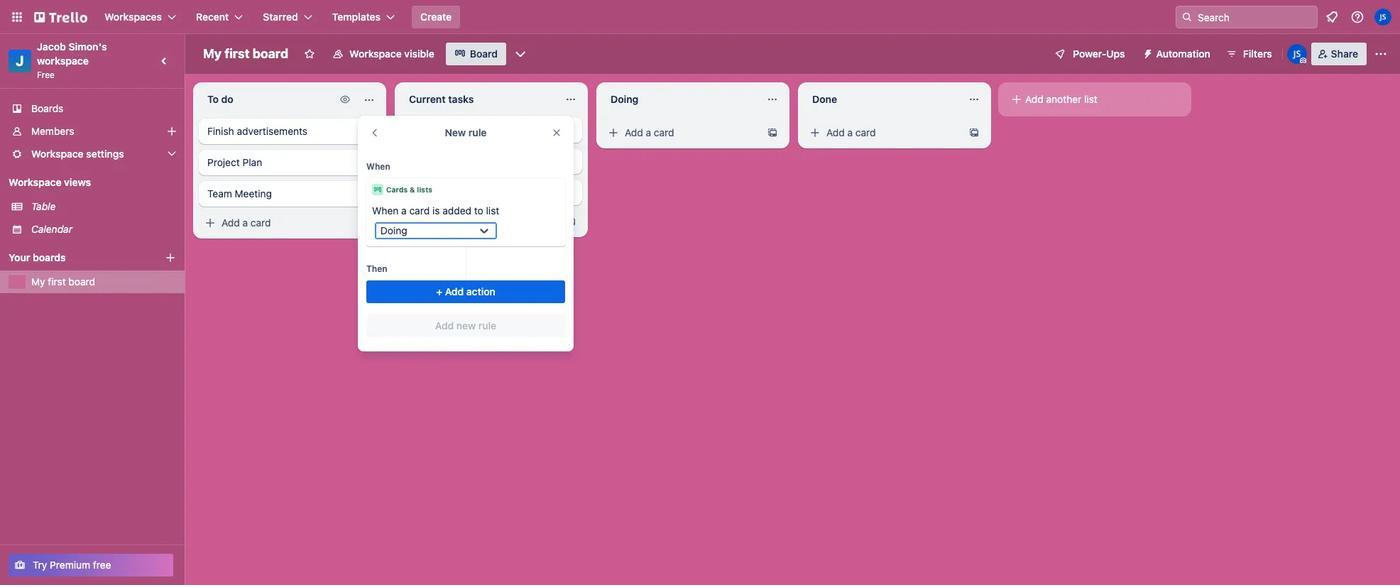 Task type: locate. For each thing, give the bounding box(es) containing it.
workspace down members
[[31, 148, 84, 160]]

add a card link down doing text box
[[602, 123, 761, 143]]

when for when a card is added to list
[[372, 205, 399, 217]]

calendar link
[[31, 222, 176, 236]]

team meeting link
[[401, 180, 582, 205], [199, 181, 381, 207]]

first down boards at the top left of page
[[48, 276, 66, 288]]

j
[[16, 53, 24, 69]]

card left "to"
[[452, 215, 473, 227]]

first down recent dropdown button
[[225, 46, 250, 61]]

sm image right ups
[[1137, 43, 1157, 62]]

team down project
[[207, 187, 232, 200]]

premium
[[50, 559, 90, 571]]

0 vertical spatial first
[[225, 46, 250, 61]]

finish advertisements link for the current tasks text field
[[401, 117, 582, 143]]

card down doing text box
[[654, 126, 674, 138]]

1 horizontal spatial meeting
[[436, 186, 474, 198]]

add a card for sm icon below project
[[222, 217, 271, 229]]

a for create from template… image
[[444, 215, 450, 227]]

finish advertisements down the current tasks text field
[[409, 124, 509, 136]]

create
[[420, 11, 452, 23]]

project
[[207, 156, 240, 168]]

finish advertisements for the current tasks text field
[[409, 124, 509, 136]]

board
[[253, 46, 288, 61], [68, 276, 95, 288]]

0 horizontal spatial my
[[31, 276, 45, 288]]

add
[[1025, 93, 1044, 105], [625, 126, 643, 138], [827, 126, 845, 138], [423, 215, 442, 227], [222, 217, 240, 229], [445, 285, 464, 298], [435, 320, 454, 332]]

simon's
[[68, 40, 107, 53]]

0 horizontal spatial advertisements
[[237, 125, 308, 137]]

workspace settings
[[31, 148, 124, 160]]

list
[[1085, 93, 1098, 105], [486, 205, 499, 217]]

add a card for create from template… image add a card link's sm image
[[423, 215, 473, 227]]

cards
[[386, 185, 408, 194]]

finish advertisements up plan
[[207, 125, 308, 137]]

rule right the new
[[479, 320, 497, 332]]

0 horizontal spatial list
[[486, 205, 499, 217]]

0 notifications image
[[1324, 9, 1341, 26]]

sm image for create from template… image add a card link
[[405, 214, 419, 229]]

add a card down done text field
[[827, 126, 876, 138]]

0 horizontal spatial team meeting link
[[199, 181, 381, 207]]

free
[[93, 559, 111, 571]]

board down starred
[[253, 46, 288, 61]]

1 vertical spatial rule
[[479, 320, 497, 332]]

advertisements down the current tasks text field
[[439, 124, 509, 136]]

finish advertisements link down the current tasks text field
[[401, 117, 582, 143]]

a down doing text box
[[646, 126, 651, 138]]

workspace inside button
[[349, 48, 402, 60]]

advertisements down to do text field in the top of the page
[[237, 125, 308, 137]]

card down plan
[[251, 217, 271, 229]]

1 horizontal spatial finish
[[409, 124, 436, 136]]

finish advertisements link
[[401, 117, 582, 143], [199, 119, 381, 144]]

0 vertical spatial my first board
[[203, 46, 288, 61]]

your boards with 1 items element
[[9, 249, 143, 266]]

try premium free
[[33, 559, 111, 571]]

meeting down plan
[[235, 187, 272, 200]]

add board image
[[165, 252, 176, 263]]

finish advertisements for to do text field in the top of the page
[[207, 125, 308, 137]]

a down done text field
[[848, 126, 853, 138]]

jacob simon's workspace link
[[37, 40, 110, 67]]

0 horizontal spatial meeting
[[235, 187, 272, 200]]

add a card link down done text field
[[804, 123, 963, 143]]

1 vertical spatial workspace
[[31, 148, 84, 160]]

when
[[366, 161, 390, 172], [372, 205, 399, 217]]

team up when a card is added to list
[[409, 186, 434, 198]]

1 horizontal spatial finish advertisements
[[409, 124, 509, 136]]

1 horizontal spatial sm image
[[606, 126, 621, 140]]

0 horizontal spatial board
[[68, 276, 95, 288]]

workspace up the table
[[9, 176, 61, 188]]

0 horizontal spatial finish
[[207, 125, 234, 137]]

1 horizontal spatial create from template… image
[[767, 127, 778, 138]]

plan
[[243, 156, 262, 168]]

workspace inside popup button
[[31, 148, 84, 160]]

sm image inside automation button
[[1137, 43, 1157, 62]]

open information menu image
[[1351, 10, 1365, 24]]

0 horizontal spatial sm image
[[405, 214, 419, 229]]

my first board link
[[31, 275, 176, 289]]

create from template… image
[[767, 127, 778, 138], [969, 127, 980, 138], [364, 217, 375, 229]]

+ add action
[[436, 285, 496, 298]]

share
[[1331, 48, 1359, 60]]

0 horizontal spatial finish advertisements link
[[199, 119, 381, 144]]

add left the new
[[435, 320, 454, 332]]

my down your boards
[[31, 276, 45, 288]]

filters button
[[1222, 43, 1277, 65]]

1 vertical spatial my first board
[[31, 276, 95, 288]]

1 horizontal spatial first
[[225, 46, 250, 61]]

workspace settings button
[[0, 143, 185, 165]]

add down done text field
[[827, 126, 845, 138]]

0 vertical spatial my
[[203, 46, 222, 61]]

add right the +
[[445, 285, 464, 298]]

sm image
[[1137, 43, 1157, 62], [338, 92, 352, 107], [1010, 92, 1024, 107], [203, 216, 217, 230]]

1 vertical spatial when
[[372, 205, 399, 217]]

my first board down recent dropdown button
[[203, 46, 288, 61]]

automation
[[1157, 48, 1211, 60]]

1 horizontal spatial my first board
[[203, 46, 288, 61]]

meeting for 'team meeting' link related to create from template… image
[[436, 186, 474, 198]]

team
[[409, 186, 434, 198], [207, 187, 232, 200]]

my first board
[[203, 46, 288, 61], [31, 276, 95, 288]]

add a card
[[625, 126, 674, 138], [827, 126, 876, 138], [423, 215, 473, 227], [222, 217, 271, 229]]

team meeting link down project plan link
[[199, 181, 381, 207]]

my first board down your boards with 1 items element
[[31, 276, 95, 288]]

card for doing text box create from template… icon
[[654, 126, 674, 138]]

board down your boards with 1 items element
[[68, 276, 95, 288]]

when up doing
[[372, 205, 399, 217]]

0 horizontal spatial finish advertisements
[[207, 125, 308, 137]]

team meeting
[[409, 186, 474, 198], [207, 187, 272, 200]]

meeting
[[436, 186, 474, 198], [235, 187, 272, 200]]

workspace for workspace visible
[[349, 48, 402, 60]]

workspace
[[349, 48, 402, 60], [31, 148, 84, 160], [9, 176, 61, 188]]

card for create from template… icon related to done text field
[[856, 126, 876, 138]]

a
[[646, 126, 651, 138], [848, 126, 853, 138], [401, 205, 407, 217], [444, 215, 450, 227], [243, 217, 248, 229]]

then
[[366, 263, 387, 274]]

add a card link
[[602, 123, 761, 143], [804, 123, 963, 143], [401, 212, 560, 232], [199, 213, 358, 233]]

when a card is added to list
[[372, 205, 499, 217]]

cards & lists
[[386, 185, 433, 194]]

my
[[203, 46, 222, 61], [31, 276, 45, 288]]

my first board inside text box
[[203, 46, 288, 61]]

1 vertical spatial list
[[486, 205, 499, 217]]

show menu image
[[1374, 47, 1388, 61]]

boards
[[31, 102, 63, 114]]

card for the left create from template… icon
[[251, 217, 271, 229]]

1 horizontal spatial team
[[409, 186, 434, 198]]

finish up project
[[207, 125, 234, 137]]

add a card down plan
[[222, 217, 271, 229]]

jacob simon's workspace free
[[37, 40, 110, 80]]

a down plan
[[243, 217, 248, 229]]

1 vertical spatial first
[[48, 276, 66, 288]]

0 horizontal spatial team meeting
[[207, 187, 272, 200]]

0 vertical spatial board
[[253, 46, 288, 61]]

1 horizontal spatial advertisements
[[439, 124, 509, 136]]

1 horizontal spatial team meeting link
[[401, 180, 582, 205]]

to
[[474, 205, 483, 217]]

list right "to"
[[486, 205, 499, 217]]

team meeting link down new rule
[[401, 180, 582, 205]]

recent
[[196, 11, 229, 23]]

team meeting down project plan
[[207, 187, 272, 200]]

when up cards
[[366, 161, 390, 172]]

board
[[470, 48, 498, 60]]

new
[[445, 126, 466, 138]]

my inside text box
[[203, 46, 222, 61]]

0 horizontal spatial team
[[207, 187, 232, 200]]

table
[[31, 200, 56, 212]]

a right 'is'
[[444, 215, 450, 227]]

advertisements
[[439, 124, 509, 136], [237, 125, 308, 137]]

card for create from template… image
[[452, 215, 473, 227]]

this member is an admin of this board. image
[[1300, 58, 1306, 64]]

finish for to do text field in the top of the page finish advertisements 'link'
[[207, 125, 234, 137]]

team meeting link for create from template… image
[[401, 180, 582, 205]]

jacob
[[37, 40, 66, 53]]

first
[[225, 46, 250, 61], [48, 276, 66, 288]]

0 vertical spatial workspace
[[349, 48, 402, 60]]

1 horizontal spatial board
[[253, 46, 288, 61]]

rule inside button
[[479, 320, 497, 332]]

add a card link down lists
[[401, 212, 560, 232]]

2 horizontal spatial sm image
[[808, 126, 822, 140]]

free
[[37, 70, 55, 80]]

finish
[[409, 124, 436, 136], [207, 125, 234, 137]]

action
[[466, 285, 496, 298]]

customize views image
[[513, 47, 528, 61]]

1 horizontal spatial list
[[1085, 93, 1098, 105]]

list right another
[[1085, 93, 1098, 105]]

add down doing text box
[[625, 126, 643, 138]]

lists
[[417, 185, 433, 194]]

my down 'recent'
[[203, 46, 222, 61]]

finish advertisements
[[409, 124, 509, 136], [207, 125, 308, 137]]

2 vertical spatial workspace
[[9, 176, 61, 188]]

2 horizontal spatial create from template… image
[[969, 127, 980, 138]]

meeting up added on the left top
[[436, 186, 474, 198]]

card down done text field
[[856, 126, 876, 138]]

power-ups button
[[1045, 43, 1134, 65]]

your boards
[[9, 251, 66, 263]]

finish left new
[[409, 124, 436, 136]]

finish advertisements link up project plan link
[[199, 119, 381, 144]]

+
[[436, 285, 443, 298]]

add a card left "to"
[[423, 215, 473, 227]]

meeting for 'team meeting' link corresponding to the left create from template… icon
[[235, 187, 272, 200]]

boards
[[33, 251, 66, 263]]

1 horizontal spatial my
[[203, 46, 222, 61]]

sm image
[[606, 126, 621, 140], [808, 126, 822, 140], [405, 214, 419, 229]]

workspace navigation collapse icon image
[[155, 51, 175, 71]]

team meeting for to do text field in the top of the page
[[207, 187, 272, 200]]

1 horizontal spatial finish advertisements link
[[401, 117, 582, 143]]

rule
[[469, 126, 487, 138], [479, 320, 497, 332]]

rule right new
[[469, 126, 487, 138]]

1 horizontal spatial team meeting
[[409, 186, 474, 198]]

advertisements for to do text field in the top of the page
[[237, 125, 308, 137]]

0 vertical spatial when
[[366, 161, 390, 172]]

add a card link down project plan link
[[199, 213, 358, 233]]

sm image left add another list
[[1010, 92, 1024, 107]]

0 horizontal spatial create from template… image
[[364, 217, 375, 229]]

1 vertical spatial my
[[31, 276, 45, 288]]

recent button
[[188, 6, 252, 28]]

workspace down 'templates' popup button
[[349, 48, 402, 60]]

back to home image
[[34, 6, 87, 28]]

add a card down doing text box
[[625, 126, 674, 138]]

team meeting up 'is'
[[409, 186, 474, 198]]

starred
[[263, 11, 298, 23]]

card
[[654, 126, 674, 138], [856, 126, 876, 138], [409, 205, 430, 217], [452, 215, 473, 227], [251, 217, 271, 229]]

workspace for workspace views
[[9, 176, 61, 188]]



Task type: describe. For each thing, give the bounding box(es) containing it.
add a card link for doing text box create from template… icon
[[602, 123, 761, 143]]

add a card link for create from template… image
[[401, 212, 560, 232]]

add down project plan
[[222, 217, 240, 229]]

new
[[457, 320, 476, 332]]

a for doing text box create from template… icon
[[646, 126, 651, 138]]

primary element
[[0, 0, 1400, 34]]

Current tasks text field
[[401, 88, 557, 111]]

Board name text field
[[196, 43, 296, 65]]

team meeting for the current tasks text field
[[409, 186, 474, 198]]

boards link
[[0, 97, 185, 120]]

0 horizontal spatial first
[[48, 276, 66, 288]]

calendar
[[31, 223, 72, 235]]

add left another
[[1025, 93, 1044, 105]]

first inside text box
[[225, 46, 250, 61]]

create button
[[412, 6, 460, 28]]

a for create from template… icon related to done text field
[[848, 126, 853, 138]]

jacob simon (jacobsimon16) image
[[1375, 9, 1392, 26]]

create from template… image for done text field
[[969, 127, 980, 138]]

power-
[[1073, 48, 1107, 60]]

card left 'is'
[[409, 205, 430, 217]]

table link
[[31, 200, 176, 214]]

search image
[[1182, 11, 1193, 23]]

automation button
[[1137, 43, 1219, 65]]

sm image for add a card link for doing text box create from template… icon
[[606, 126, 621, 140]]

workspace
[[37, 55, 89, 67]]

project plan link
[[199, 150, 381, 175]]

your
[[9, 251, 30, 263]]

add a card for add a card link for create from template… icon related to done text field's sm image
[[827, 126, 876, 138]]

workspaces
[[104, 11, 162, 23]]

starred button
[[254, 6, 321, 28]]

jacob simon (jacobsimon16) image
[[1287, 44, 1307, 64]]

sm image down workspace visible button
[[338, 92, 352, 107]]

add new rule button
[[366, 315, 565, 337]]

add another list
[[1025, 93, 1098, 105]]

templates button
[[324, 6, 403, 28]]

board link
[[446, 43, 506, 65]]

sm image inside add another list link
[[1010, 92, 1024, 107]]

create from template… image
[[565, 216, 577, 227]]

views
[[64, 176, 91, 188]]

is
[[432, 205, 440, 217]]

new rule
[[445, 126, 487, 138]]

j link
[[9, 50, 31, 72]]

project plan
[[207, 156, 262, 168]]

workspace for workspace settings
[[31, 148, 84, 160]]

workspace visible
[[349, 48, 434, 60]]

star or unstar board image
[[304, 48, 315, 60]]

team for sm icon below project
[[207, 187, 232, 200]]

add a card for sm image related to add a card link for doing text box create from template… icon
[[625, 126, 674, 138]]

added
[[443, 205, 472, 217]]

filters
[[1243, 48, 1272, 60]]

finish for finish advertisements 'link' for the current tasks text field
[[409, 124, 436, 136]]

a for the left create from template… icon
[[243, 217, 248, 229]]

sm image for add a card link for create from template… icon related to done text field
[[808, 126, 822, 140]]

members
[[31, 125, 74, 137]]

add new rule
[[435, 320, 497, 332]]

sm image down project
[[203, 216, 217, 230]]

Doing text field
[[602, 88, 758, 111]]

workspace views
[[9, 176, 91, 188]]

power-ups
[[1073, 48, 1125, 60]]

when for when
[[366, 161, 390, 172]]

try premium free button
[[9, 554, 173, 577]]

workspaces button
[[96, 6, 185, 28]]

ups
[[1107, 48, 1125, 60]]

board inside text box
[[253, 46, 288, 61]]

workspace visible button
[[324, 43, 443, 65]]

1 vertical spatial board
[[68, 276, 95, 288]]

members link
[[0, 120, 185, 143]]

&
[[410, 185, 415, 194]]

create from template… image for doing text box
[[767, 127, 778, 138]]

team for create from template… image add a card link's sm image
[[409, 186, 434, 198]]

share button
[[1311, 43, 1367, 65]]

another
[[1046, 93, 1082, 105]]

To do text field
[[199, 88, 332, 111]]

0 vertical spatial rule
[[469, 126, 487, 138]]

finish advertisements link for to do text field in the top of the page
[[199, 119, 381, 144]]

templates
[[332, 11, 381, 23]]

try
[[33, 559, 47, 571]]

visible
[[404, 48, 434, 60]]

doing
[[381, 224, 407, 236]]

0 vertical spatial list
[[1085, 93, 1098, 105]]

Search field
[[1193, 6, 1317, 28]]

0 horizontal spatial my first board
[[31, 276, 95, 288]]

Done text field
[[804, 88, 960, 111]]

a down cards & lists
[[401, 205, 407, 217]]

settings
[[86, 148, 124, 160]]

team meeting link for the left create from template… icon
[[199, 181, 381, 207]]

add another list link
[[1004, 88, 1186, 111]]

add a card link for the left create from template… icon
[[199, 213, 358, 233]]

add inside button
[[435, 320, 454, 332]]

add a card link for create from template… icon related to done text field
[[804, 123, 963, 143]]

advertisements for the current tasks text field
[[439, 124, 509, 136]]

add left added on the left top
[[423, 215, 442, 227]]



Task type: vqa. For each thing, say whether or not it's contained in the screenshot.
the bottom add image
no



